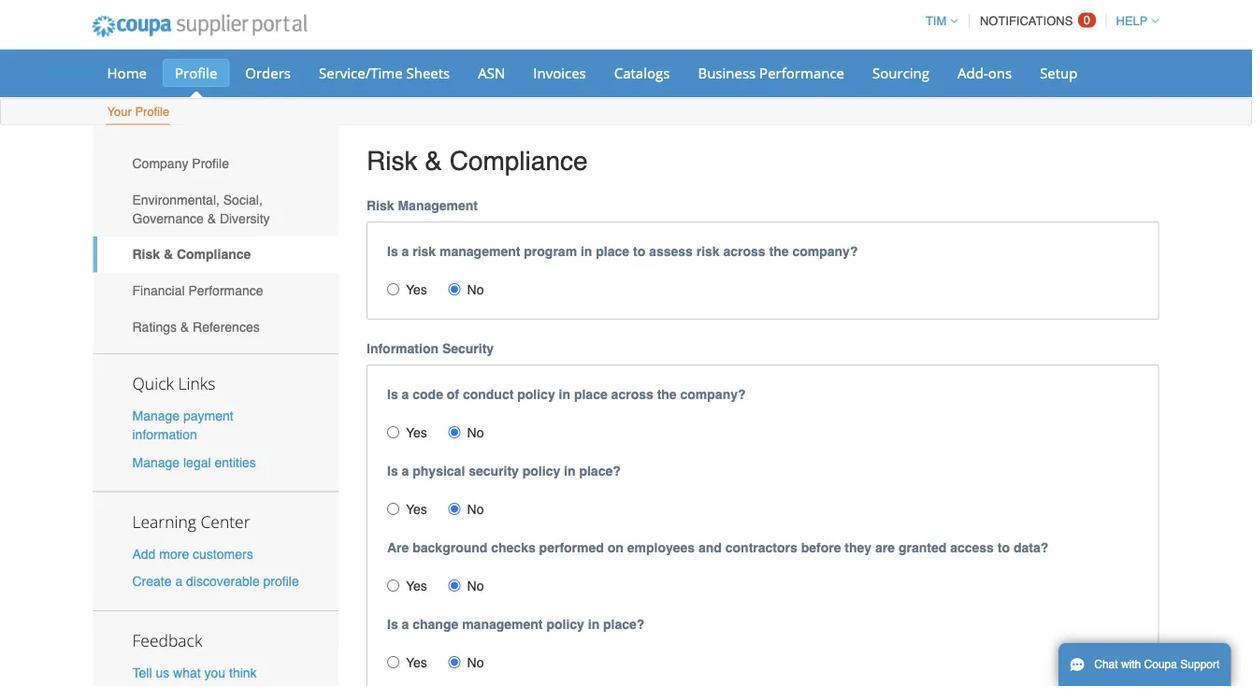 Task type: describe. For each thing, give the bounding box(es) containing it.
coupa supplier portal image
[[79, 3, 320, 50]]

0 vertical spatial across
[[723, 244, 766, 259]]

1 horizontal spatial the
[[769, 244, 789, 259]]

chat
[[1094, 658, 1118, 671]]

you
[[204, 666, 225, 681]]

catalogs link
[[602, 59, 682, 87]]

performance for business performance
[[759, 63, 844, 82]]

yes for is a risk management program in place to assess risk across the company?
[[406, 282, 427, 297]]

employees
[[627, 541, 695, 556]]

ratings & references
[[132, 319, 260, 334]]

management for program
[[440, 244, 520, 259]]

1 risk from the left
[[413, 244, 436, 259]]

learning center
[[132, 511, 250, 533]]

create a discoverable profile
[[132, 574, 299, 589]]

ons
[[988, 63, 1012, 82]]

tim link
[[917, 14, 958, 28]]

add-ons link
[[945, 59, 1024, 87]]

sheets
[[406, 63, 450, 82]]

add
[[132, 547, 156, 561]]

create a discoverable profile link
[[132, 574, 299, 589]]

manage legal entities
[[132, 455, 256, 470]]

& inside 'ratings & references' link
[[180, 319, 189, 334]]

1 vertical spatial place
[[574, 387, 608, 402]]

a for physical
[[402, 464, 409, 479]]

risk management
[[367, 198, 478, 213]]

support
[[1180, 658, 1220, 671]]

financial performance link
[[93, 273, 339, 309]]

sourcing
[[872, 63, 930, 82]]

they
[[845, 541, 872, 556]]

0 horizontal spatial company?
[[680, 387, 746, 402]]

add more customers
[[132, 547, 253, 561]]

environmental, social, governance & diversity link
[[93, 182, 339, 236]]

learning
[[132, 511, 196, 533]]

of
[[447, 387, 459, 402]]

management
[[398, 198, 478, 213]]

yes for are background checks performed on employees and contractors before they are granted access to data?
[[406, 579, 427, 594]]

is for is a code of conduct policy in place across the company?
[[387, 387, 398, 402]]

create
[[132, 574, 172, 589]]

policy for security
[[523, 464, 560, 479]]

security
[[442, 341, 494, 356]]

tell us what you think button
[[132, 664, 257, 682]]

information
[[132, 427, 197, 442]]

no for code
[[467, 426, 484, 441]]

2 risk from the left
[[696, 244, 720, 259]]

setup link
[[1028, 59, 1090, 87]]

help
[[1116, 14, 1148, 28]]

invoices link
[[521, 59, 598, 87]]

setup
[[1040, 63, 1078, 82]]

0
[[1084, 13, 1090, 27]]

0 vertical spatial place
[[596, 244, 629, 259]]

what
[[173, 666, 201, 681]]

notifications
[[980, 14, 1073, 28]]

is a change management policy in place?
[[387, 617, 645, 632]]

0 horizontal spatial across
[[611, 387, 653, 402]]

performed
[[539, 541, 604, 556]]

and
[[699, 541, 722, 556]]

legal
[[183, 455, 211, 470]]

profile
[[263, 574, 299, 589]]

1 vertical spatial to
[[998, 541, 1010, 556]]

security
[[469, 464, 519, 479]]

manage for manage payment information
[[132, 409, 180, 424]]

with
[[1121, 658, 1141, 671]]

1 horizontal spatial company?
[[792, 244, 858, 259]]

0 vertical spatial risk
[[367, 146, 417, 176]]

is a physical security policy in place?
[[387, 464, 621, 479]]

ratings & references link
[[93, 309, 339, 345]]

business performance link
[[686, 59, 857, 87]]

1 vertical spatial risk
[[367, 198, 394, 213]]

asn
[[478, 63, 505, 82]]

quick links
[[132, 373, 215, 395]]

ratings
[[132, 319, 177, 334]]

risk & compliance inside risk & compliance link
[[132, 247, 251, 262]]

change
[[413, 617, 458, 632]]

coupa
[[1144, 658, 1177, 671]]

no for risk
[[467, 282, 484, 297]]

tell
[[132, 666, 152, 681]]

yes for is a code of conduct policy in place across the company?
[[406, 426, 427, 441]]

physical
[[413, 464, 465, 479]]

orders
[[245, 63, 291, 82]]

yes for is a physical security policy in place?
[[406, 502, 427, 517]]

company profile
[[132, 156, 229, 171]]

before
[[801, 541, 841, 556]]

your
[[107, 105, 132, 119]]

home
[[107, 63, 147, 82]]

service/time sheets link
[[307, 59, 462, 87]]

& inside risk & compliance link
[[164, 247, 173, 262]]

yes for is a change management policy in place?
[[406, 656, 427, 671]]



Task type: locate. For each thing, give the bounding box(es) containing it.
risk down the risk management
[[413, 244, 436, 259]]

sourcing link
[[860, 59, 942, 87]]

2 yes from the top
[[406, 426, 427, 441]]

us
[[156, 666, 169, 681]]

is left physical
[[387, 464, 398, 479]]

& inside environmental, social, governance & diversity
[[207, 211, 216, 226]]

company profile link
[[93, 145, 339, 182]]

notifications 0
[[980, 13, 1090, 28]]

risk up the risk management
[[367, 146, 417, 176]]

1 vertical spatial place?
[[603, 617, 645, 632]]

compliance down asn link
[[449, 146, 588, 176]]

assess
[[649, 244, 693, 259]]

0 horizontal spatial the
[[657, 387, 677, 402]]

profile for your profile
[[135, 105, 169, 119]]

center
[[201, 511, 250, 533]]

place? for is a change management policy in place?
[[603, 617, 645, 632]]

& right 'ratings'
[[180, 319, 189, 334]]

a for risk
[[402, 244, 409, 259]]

0 vertical spatial to
[[633, 244, 645, 259]]

chat with coupa support button
[[1059, 643, 1231, 686]]

help link
[[1108, 14, 1159, 28]]

profile down coupa supplier portal image
[[175, 63, 217, 82]]

a down the risk management
[[402, 244, 409, 259]]

& down the governance
[[164, 247, 173, 262]]

customers
[[193, 547, 253, 561]]

in for risk
[[581, 244, 592, 259]]

social,
[[223, 192, 263, 207]]

company
[[132, 156, 188, 171]]

payment
[[183, 409, 233, 424]]

no down 'is a change management policy in place?'
[[467, 656, 484, 671]]

add more customers link
[[132, 547, 253, 561]]

4 is from the top
[[387, 617, 398, 632]]

risk & compliance up the management
[[367, 146, 588, 176]]

5 yes from the top
[[406, 656, 427, 671]]

is for is a risk management program in place to assess risk across the company?
[[387, 244, 398, 259]]

2 vertical spatial profile
[[192, 156, 229, 171]]

0 horizontal spatial risk & compliance
[[132, 247, 251, 262]]

no for physical
[[467, 502, 484, 517]]

contractors
[[725, 541, 797, 556]]

no for change
[[467, 656, 484, 671]]

profile inside your profile link
[[135, 105, 169, 119]]

business
[[698, 63, 756, 82]]

across
[[723, 244, 766, 259], [611, 387, 653, 402]]

1 vertical spatial company?
[[680, 387, 746, 402]]

references
[[193, 319, 260, 334]]

are background checks performed on employees and contractors before they are granted access to data?
[[387, 541, 1048, 556]]

is left code
[[387, 387, 398, 402]]

to left assess
[[633, 244, 645, 259]]

links
[[178, 373, 215, 395]]

your profile link
[[106, 101, 170, 125]]

discoverable
[[186, 574, 260, 589]]

a left code
[[402, 387, 409, 402]]

diversity
[[220, 211, 270, 226]]

yes down code
[[406, 426, 427, 441]]

conduct
[[463, 387, 514, 402]]

place? up on
[[579, 464, 621, 479]]

0 vertical spatial management
[[440, 244, 520, 259]]

data?
[[1014, 541, 1048, 556]]

is left change
[[387, 617, 398, 632]]

0 horizontal spatial risk
[[413, 244, 436, 259]]

policy down performed
[[546, 617, 584, 632]]

a for discoverable
[[175, 574, 183, 589]]

entities
[[215, 455, 256, 470]]

a left change
[[402, 617, 409, 632]]

manage for manage legal entities
[[132, 455, 180, 470]]

manage up information
[[132, 409, 180, 424]]

your profile
[[107, 105, 169, 119]]

policy for management
[[546, 617, 584, 632]]

1 vertical spatial profile
[[135, 105, 169, 119]]

1 horizontal spatial across
[[723, 244, 766, 259]]

navigation
[[917, 3, 1159, 39]]

in right conduct
[[559, 387, 570, 402]]

performance for financial performance
[[188, 283, 263, 298]]

add-ons
[[958, 63, 1012, 82]]

risk & compliance
[[367, 146, 588, 176], [132, 247, 251, 262]]

0 vertical spatial place?
[[579, 464, 621, 479]]

profile inside company profile link
[[192, 156, 229, 171]]

financial performance
[[132, 283, 263, 298]]

policy right security
[[523, 464, 560, 479]]

risk left the management
[[367, 198, 394, 213]]

policy right conduct
[[517, 387, 555, 402]]

1 vertical spatial policy
[[523, 464, 560, 479]]

place? for is a physical security policy in place?
[[579, 464, 621, 479]]

code
[[413, 387, 443, 402]]

compliance inside risk & compliance link
[[177, 247, 251, 262]]

in
[[581, 244, 592, 259], [559, 387, 570, 402], [564, 464, 576, 479], [588, 617, 600, 632]]

0 vertical spatial performance
[[759, 63, 844, 82]]

compliance up financial performance link
[[177, 247, 251, 262]]

business performance
[[698, 63, 844, 82]]

4 no from the top
[[467, 579, 484, 594]]

profile
[[175, 63, 217, 82], [135, 105, 169, 119], [192, 156, 229, 171]]

1 vertical spatial manage
[[132, 455, 180, 470]]

more
[[159, 547, 189, 561]]

granted
[[899, 541, 947, 556]]

management right change
[[462, 617, 543, 632]]

tell us what you think
[[132, 666, 257, 681]]

is down the risk management
[[387, 244, 398, 259]]

is for is a physical security policy in place?
[[387, 464, 398, 479]]

& up the management
[[425, 146, 442, 176]]

0 vertical spatial the
[[769, 244, 789, 259]]

environmental,
[[132, 192, 220, 207]]

1 no from the top
[[467, 282, 484, 297]]

yes down change
[[406, 656, 427, 671]]

place
[[596, 244, 629, 259], [574, 387, 608, 402]]

no down security
[[467, 502, 484, 517]]

in right security
[[564, 464, 576, 479]]

a for change
[[402, 617, 409, 632]]

program
[[524, 244, 577, 259]]

place? down on
[[603, 617, 645, 632]]

&
[[425, 146, 442, 176], [207, 211, 216, 226], [164, 247, 173, 262], [180, 319, 189, 334]]

1 horizontal spatial performance
[[759, 63, 844, 82]]

0 vertical spatial policy
[[517, 387, 555, 402]]

1 horizontal spatial risk
[[696, 244, 720, 259]]

service/time sheets
[[319, 63, 450, 82]]

0 horizontal spatial compliance
[[177, 247, 251, 262]]

1 vertical spatial across
[[611, 387, 653, 402]]

0 vertical spatial compliance
[[449, 146, 588, 176]]

the
[[769, 244, 789, 259], [657, 387, 677, 402]]

1 vertical spatial the
[[657, 387, 677, 402]]

0 horizontal spatial to
[[633, 244, 645, 259]]

is for is a change management policy in place?
[[387, 617, 398, 632]]

management down the management
[[440, 244, 520, 259]]

2 vertical spatial policy
[[546, 617, 584, 632]]

a left physical
[[402, 464, 409, 479]]

compliance
[[449, 146, 588, 176], [177, 247, 251, 262]]

information
[[367, 341, 439, 356]]

manage payment information link
[[132, 409, 233, 442]]

no down background
[[467, 579, 484, 594]]

to left data?
[[998, 541, 1010, 556]]

None radio
[[448, 283, 461, 296], [387, 427, 399, 439], [387, 503, 399, 515], [387, 580, 399, 592], [448, 580, 461, 592], [387, 657, 399, 669], [448, 657, 461, 669], [448, 283, 461, 296], [387, 427, 399, 439], [387, 503, 399, 515], [387, 580, 399, 592], [448, 580, 461, 592], [387, 657, 399, 669], [448, 657, 461, 669]]

1 vertical spatial performance
[[188, 283, 263, 298]]

risk & compliance up financial performance on the top left of page
[[132, 247, 251, 262]]

profile right your
[[135, 105, 169, 119]]

catalogs
[[614, 63, 670, 82]]

information security
[[367, 341, 494, 356]]

no for checks
[[467, 579, 484, 594]]

manage payment information
[[132, 409, 233, 442]]

performance right business
[[759, 63, 844, 82]]

manage
[[132, 409, 180, 424], [132, 455, 180, 470]]

& left diversity
[[207, 211, 216, 226]]

risk right assess
[[696, 244, 720, 259]]

2 no from the top
[[467, 426, 484, 441]]

profile up environmental, social, governance & diversity link on the left top
[[192, 156, 229, 171]]

1 horizontal spatial risk & compliance
[[367, 146, 588, 176]]

manage inside manage payment information
[[132, 409, 180, 424]]

a for code
[[402, 387, 409, 402]]

are
[[387, 541, 409, 556]]

management for policy
[[462, 617, 543, 632]]

3 yes from the top
[[406, 502, 427, 517]]

in for change
[[588, 617, 600, 632]]

risk up financial
[[132, 247, 160, 262]]

risk & compliance link
[[93, 236, 339, 273]]

tim
[[926, 14, 947, 28]]

0 vertical spatial risk & compliance
[[367, 146, 588, 176]]

asn link
[[466, 59, 517, 87]]

3 is from the top
[[387, 464, 398, 479]]

1 is from the top
[[387, 244, 398, 259]]

2 vertical spatial risk
[[132, 247, 160, 262]]

in right program
[[581, 244, 592, 259]]

on
[[608, 541, 624, 556]]

financial
[[132, 283, 185, 298]]

in down performed
[[588, 617, 600, 632]]

place?
[[579, 464, 621, 479], [603, 617, 645, 632]]

0 vertical spatial manage
[[132, 409, 180, 424]]

yes up are
[[406, 502, 427, 517]]

2 manage from the top
[[132, 455, 180, 470]]

1 yes from the top
[[406, 282, 427, 297]]

profile for company profile
[[192, 156, 229, 171]]

a right 'create'
[[175, 574, 183, 589]]

1 horizontal spatial to
[[998, 541, 1010, 556]]

add-
[[958, 63, 988, 82]]

background
[[413, 541, 488, 556]]

1 vertical spatial risk & compliance
[[132, 247, 251, 262]]

no up security
[[467, 282, 484, 297]]

policy
[[517, 387, 555, 402], [523, 464, 560, 479], [546, 617, 584, 632]]

5 no from the top
[[467, 656, 484, 671]]

1 manage from the top
[[132, 409, 180, 424]]

governance
[[132, 211, 204, 226]]

2 is from the top
[[387, 387, 398, 402]]

a
[[402, 244, 409, 259], [402, 387, 409, 402], [402, 464, 409, 479], [175, 574, 183, 589], [402, 617, 409, 632]]

feedback
[[132, 630, 202, 652]]

profile inside profile link
[[175, 63, 217, 82]]

is
[[387, 244, 398, 259], [387, 387, 398, 402], [387, 464, 398, 479], [387, 617, 398, 632]]

navigation containing notifications 0
[[917, 3, 1159, 39]]

0 horizontal spatial performance
[[188, 283, 263, 298]]

invoices
[[533, 63, 586, 82]]

orders link
[[233, 59, 303, 87]]

yes up information security
[[406, 282, 427, 297]]

yes down are
[[406, 579, 427, 594]]

performance up the references
[[188, 283, 263, 298]]

1 vertical spatial management
[[462, 617, 543, 632]]

no down conduct
[[467, 426, 484, 441]]

profile link
[[163, 59, 229, 87]]

1 vertical spatial compliance
[[177, 247, 251, 262]]

in for physical
[[564, 464, 576, 479]]

manage down information
[[132, 455, 180, 470]]

0 vertical spatial company?
[[792, 244, 858, 259]]

None radio
[[387, 283, 399, 296], [448, 427, 461, 439], [448, 503, 461, 515], [387, 283, 399, 296], [448, 427, 461, 439], [448, 503, 461, 515]]

3 no from the top
[[467, 502, 484, 517]]

risk
[[367, 146, 417, 176], [367, 198, 394, 213], [132, 247, 160, 262]]

is a risk management program in place to assess risk across the company?
[[387, 244, 858, 259]]

is a code of conduct policy in place across the company?
[[387, 387, 746, 402]]

chat with coupa support
[[1094, 658, 1220, 671]]

risk
[[413, 244, 436, 259], [696, 244, 720, 259]]

checks
[[491, 541, 536, 556]]

environmental, social, governance & diversity
[[132, 192, 270, 226]]

4 yes from the top
[[406, 579, 427, 594]]

performance inside "link"
[[759, 63, 844, 82]]

quick
[[132, 373, 174, 395]]

1 horizontal spatial compliance
[[449, 146, 588, 176]]

0 vertical spatial profile
[[175, 63, 217, 82]]



Task type: vqa. For each thing, say whether or not it's contained in the screenshot.
what
yes



